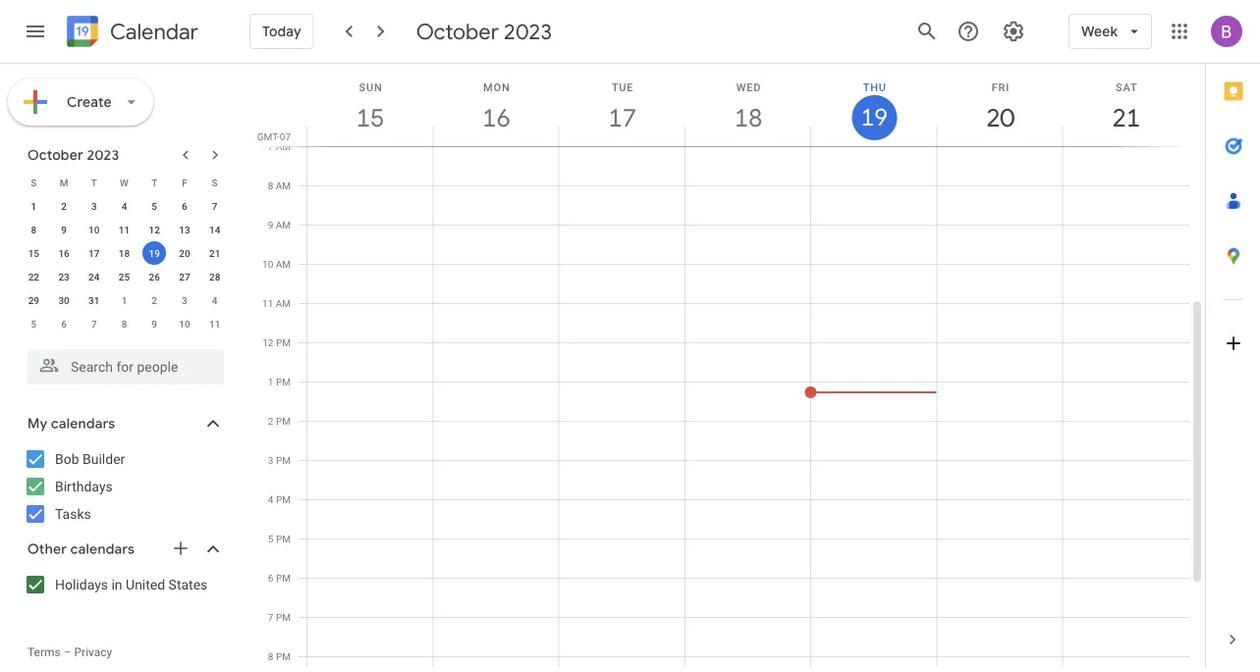 Task type: locate. For each thing, give the bounding box(es) containing it.
november 6 element
[[52, 312, 76, 336]]

row containing 29
[[19, 289, 230, 312]]

4
[[121, 200, 127, 212], [212, 295, 218, 306], [268, 494, 274, 506]]

5
[[152, 200, 157, 212], [31, 318, 37, 330], [268, 533, 274, 545]]

1 horizontal spatial 17
[[607, 102, 635, 134]]

12 for 12 pm
[[262, 337, 274, 349]]

15
[[355, 102, 383, 134], [28, 248, 39, 259]]

2 horizontal spatial 9
[[268, 219, 273, 231]]

calendars
[[51, 415, 115, 433], [70, 541, 135, 559]]

october 2023 up mon
[[416, 18, 552, 45]]

18 up the '25'
[[119, 248, 130, 259]]

2
[[61, 200, 67, 212], [152, 295, 157, 306], [268, 415, 274, 427]]

2 vertical spatial 2
[[268, 415, 274, 427]]

1 vertical spatial 17
[[88, 248, 100, 259]]

10 for 10 element
[[88, 224, 100, 236]]

1 vertical spatial 12
[[262, 337, 274, 349]]

1 horizontal spatial 4
[[212, 295, 218, 306]]

18 column header
[[684, 64, 811, 146]]

0 vertical spatial 2023
[[504, 18, 552, 45]]

6 pm from the top
[[276, 533, 291, 545]]

7 pm from the top
[[276, 573, 291, 584]]

0 vertical spatial 17
[[607, 102, 635, 134]]

1
[[31, 200, 37, 212], [121, 295, 127, 306], [268, 376, 274, 388]]

2023 down create
[[87, 146, 119, 164]]

calendar heading
[[106, 18, 198, 46]]

1 vertical spatial 3
[[182, 295, 187, 306]]

3 row from the top
[[19, 218, 230, 242]]

1 inside "element"
[[121, 295, 127, 306]]

0 vertical spatial 1
[[31, 200, 37, 212]]

27
[[179, 271, 190, 283]]

10 down 'november 3' element
[[179, 318, 190, 330]]

19 inside column header
[[860, 102, 887, 133]]

15 up 22
[[28, 248, 39, 259]]

2 up "3 pm"
[[268, 415, 274, 427]]

tab list
[[1206, 64, 1260, 613]]

1 horizontal spatial 15
[[355, 102, 383, 134]]

1 vertical spatial 6
[[61, 318, 67, 330]]

3 up 10 element
[[91, 200, 97, 212]]

holidays
[[55, 577, 108, 593]]

2 pm from the top
[[276, 376, 291, 388]]

1 horizontal spatial 19
[[860, 102, 887, 133]]

1 vertical spatial 16
[[58, 248, 69, 259]]

8 for 8 am
[[268, 180, 273, 192]]

pm up 1 pm
[[276, 337, 291, 349]]

1 vertical spatial 21
[[209, 248, 220, 259]]

pm for 5 pm
[[276, 533, 291, 545]]

19 up 26 at left top
[[149, 248, 160, 259]]

14
[[209, 224, 220, 236]]

birthdays
[[55, 479, 113, 495]]

1 horizontal spatial 9
[[152, 318, 157, 330]]

m
[[60, 177, 68, 189]]

holidays in united states
[[55, 577, 208, 593]]

1 pm from the top
[[276, 337, 291, 349]]

30 element
[[52, 289, 76, 312]]

2 horizontal spatial 2
[[268, 415, 274, 427]]

row containing 5
[[19, 312, 230, 336]]

t
[[91, 177, 97, 189], [151, 177, 157, 189]]

17 up 24
[[88, 248, 100, 259]]

grid containing 15
[[251, 64, 1205, 668]]

4 pm
[[268, 494, 291, 506]]

0 vertical spatial calendars
[[51, 415, 115, 433]]

4 am from the top
[[276, 258, 291, 270]]

5 pm from the top
[[276, 494, 291, 506]]

am for 9 am
[[276, 219, 291, 231]]

07
[[280, 131, 291, 142]]

5 down 4 pm in the left bottom of the page
[[268, 533, 274, 545]]

0 horizontal spatial 20
[[179, 248, 190, 259]]

5 row from the top
[[19, 265, 230, 289]]

main drawer image
[[24, 20, 47, 43]]

pm down 7 pm
[[276, 651, 291, 663]]

0 horizontal spatial 12
[[149, 224, 160, 236]]

2 down 26 'element'
[[152, 295, 157, 306]]

17 element
[[82, 242, 106, 265]]

1 vertical spatial 1
[[121, 295, 127, 306]]

am up 9 am
[[276, 180, 291, 192]]

15 column header
[[306, 64, 433, 146]]

19 cell
[[139, 242, 169, 265]]

Search for people text field
[[39, 350, 212, 385]]

1 row from the top
[[19, 171, 230, 194]]

my calendars
[[28, 415, 115, 433]]

0 horizontal spatial 9
[[61, 224, 67, 236]]

1 horizontal spatial 16
[[481, 102, 509, 134]]

5 am from the top
[[276, 298, 291, 309]]

18 inside wed 18
[[733, 102, 761, 134]]

1 vertical spatial 10
[[262, 258, 273, 270]]

0 horizontal spatial 11
[[119, 224, 130, 236]]

6 down 5 pm
[[268, 573, 274, 584]]

pm up 6 pm
[[276, 533, 291, 545]]

0 horizontal spatial 18
[[119, 248, 130, 259]]

2 vertical spatial 10
[[179, 318, 190, 330]]

2023
[[504, 18, 552, 45], [87, 146, 119, 164]]

9 down november 2 element
[[152, 318, 157, 330]]

4 for november 4 element
[[212, 295, 218, 306]]

16
[[481, 102, 509, 134], [58, 248, 69, 259]]

2 row from the top
[[19, 194, 230, 218]]

pm for 1 pm
[[276, 376, 291, 388]]

calendar element
[[63, 12, 198, 55]]

25
[[119, 271, 130, 283]]

0 vertical spatial 15
[[355, 102, 383, 134]]

0 vertical spatial 4
[[121, 200, 127, 212]]

17 inside column header
[[607, 102, 635, 134]]

6
[[182, 200, 187, 212], [61, 318, 67, 330], [268, 573, 274, 584]]

1 horizontal spatial 2
[[152, 295, 157, 306]]

am down 8 am
[[276, 219, 291, 231]]

pm up 8 pm at the bottom
[[276, 612, 291, 624]]

t left f
[[151, 177, 157, 189]]

2 down m
[[61, 200, 67, 212]]

mon 16
[[481, 81, 510, 134]]

18 inside row
[[119, 248, 130, 259]]

1 vertical spatial october 2023
[[28, 146, 119, 164]]

1 vertical spatial 20
[[179, 248, 190, 259]]

0 vertical spatial 16
[[481, 102, 509, 134]]

am for 10 am
[[276, 258, 291, 270]]

1 vertical spatial 19
[[149, 248, 160, 259]]

28
[[209, 271, 220, 283]]

17 column header
[[558, 64, 685, 146]]

3 inside 'november 3' element
[[182, 295, 187, 306]]

12 up 19, today element
[[149, 224, 160, 236]]

5 up 12 "element"
[[152, 200, 157, 212]]

0 horizontal spatial 2
[[61, 200, 67, 212]]

15 down sun
[[355, 102, 383, 134]]

wed
[[736, 81, 761, 93]]

fri 20
[[985, 81, 1013, 134]]

6 row from the top
[[19, 289, 230, 312]]

16 down mon
[[481, 102, 509, 134]]

10 am
[[262, 258, 291, 270]]

1 vertical spatial 18
[[119, 248, 130, 259]]

2 vertical spatial 1
[[268, 376, 274, 388]]

5 for 5 pm
[[268, 533, 274, 545]]

18
[[733, 102, 761, 134], [119, 248, 130, 259]]

12 element
[[143, 218, 166, 242]]

2 horizontal spatial 10
[[262, 258, 273, 270]]

pm
[[276, 337, 291, 349], [276, 376, 291, 388], [276, 415, 291, 427], [276, 455, 291, 467], [276, 494, 291, 506], [276, 533, 291, 545], [276, 573, 291, 584], [276, 612, 291, 624], [276, 651, 291, 663]]

9 up 16 element
[[61, 224, 67, 236]]

october up mon
[[416, 18, 499, 45]]

12
[[149, 224, 160, 236], [262, 337, 274, 349]]

20 inside "column header"
[[985, 102, 1013, 134]]

1 vertical spatial 2
[[152, 295, 157, 306]]

11 element
[[112, 218, 136, 242]]

10 up 11 am
[[262, 258, 273, 270]]

2 for 2 pm
[[268, 415, 274, 427]]

4 row from the top
[[19, 242, 230, 265]]

0 horizontal spatial 6
[[61, 318, 67, 330]]

pm up 2 pm
[[276, 376, 291, 388]]

0 vertical spatial 18
[[733, 102, 761, 134]]

2 horizontal spatial 5
[[268, 533, 274, 545]]

5 down 29 element
[[31, 318, 37, 330]]

1 t from the left
[[91, 177, 97, 189]]

1 horizontal spatial october 2023
[[416, 18, 552, 45]]

row group
[[19, 194, 230, 336]]

1 horizontal spatial 3
[[182, 295, 187, 306]]

0 vertical spatial 20
[[985, 102, 1013, 134]]

1 down 12 pm
[[268, 376, 274, 388]]

today
[[262, 23, 301, 40]]

bob builder
[[55, 451, 125, 468]]

t right m
[[91, 177, 97, 189]]

17 down tue
[[607, 102, 635, 134]]

8 down 7 pm
[[268, 651, 274, 663]]

1 for 1 pm
[[268, 376, 274, 388]]

s left m
[[31, 177, 37, 189]]

19 inside cell
[[149, 248, 160, 259]]

16 element
[[52, 242, 76, 265]]

8 pm
[[268, 651, 291, 663]]

9 pm from the top
[[276, 651, 291, 663]]

14 element
[[203, 218, 227, 242]]

october 2023
[[416, 18, 552, 45], [28, 146, 119, 164]]

wed 18
[[733, 81, 761, 134]]

row containing 15
[[19, 242, 230, 265]]

0 vertical spatial october 2023
[[416, 18, 552, 45]]

21 up the 28
[[209, 248, 220, 259]]

12 down 11 am
[[262, 337, 274, 349]]

1 am from the top
[[276, 140, 291, 152]]

add other calendars image
[[171, 539, 191, 559]]

1 horizontal spatial 18
[[733, 102, 761, 134]]

2 horizontal spatial 4
[[268, 494, 274, 506]]

calendar
[[110, 18, 198, 46]]

0 horizontal spatial 10
[[88, 224, 100, 236]]

1 vertical spatial 2023
[[87, 146, 119, 164]]

9 up 10 am
[[268, 219, 273, 231]]

21
[[1111, 102, 1139, 134], [209, 248, 220, 259]]

4 down "3 pm"
[[268, 494, 274, 506]]

29 element
[[22, 289, 46, 312]]

10 for 10 am
[[262, 258, 273, 270]]

pm down "3 pm"
[[276, 494, 291, 506]]

None search field
[[0, 342, 244, 385]]

11 am
[[262, 298, 291, 309]]

calendars up bob builder
[[51, 415, 115, 433]]

1 horizontal spatial 11
[[209, 318, 220, 330]]

november 2 element
[[143, 289, 166, 312]]

1 vertical spatial 5
[[31, 318, 37, 330]]

20 down fri
[[985, 102, 1013, 134]]

7 row from the top
[[19, 312, 230, 336]]

1 down 25 element
[[121, 295, 127, 306]]

2 vertical spatial 11
[[209, 318, 220, 330]]

0 horizontal spatial 19
[[149, 248, 160, 259]]

0 horizontal spatial 5
[[31, 318, 37, 330]]

12 inside "element"
[[149, 224, 160, 236]]

6 for the november 6 element
[[61, 318, 67, 330]]

week button
[[1069, 8, 1152, 55]]

0 horizontal spatial 16
[[58, 248, 69, 259]]

1 horizontal spatial 5
[[152, 200, 157, 212]]

2 am from the top
[[276, 180, 291, 192]]

0 horizontal spatial 17
[[88, 248, 100, 259]]

23 element
[[52, 265, 76, 289]]

7 down 31 element
[[91, 318, 97, 330]]

7 left 07
[[268, 140, 273, 152]]

17 link
[[600, 95, 645, 140]]

4 pm from the top
[[276, 455, 291, 467]]

11 down 10 am
[[262, 298, 273, 309]]

november 4 element
[[203, 289, 227, 312]]

row
[[19, 171, 230, 194], [19, 194, 230, 218], [19, 218, 230, 242], [19, 242, 230, 265], [19, 265, 230, 289], [19, 289, 230, 312], [19, 312, 230, 336]]

states
[[169, 577, 208, 593]]

2 vertical spatial 3
[[268, 455, 274, 467]]

tue 17
[[607, 81, 635, 134]]

october
[[416, 18, 499, 45], [28, 146, 83, 164]]

6 inside the november 6 element
[[61, 318, 67, 330]]

2 vertical spatial 6
[[268, 573, 274, 584]]

0 vertical spatial 21
[[1111, 102, 1139, 134]]

17
[[607, 102, 635, 134], [88, 248, 100, 259]]

6 for 6 pm
[[268, 573, 274, 584]]

20
[[985, 102, 1013, 134], [179, 248, 190, 259]]

0 horizontal spatial october 2023
[[28, 146, 119, 164]]

22 element
[[22, 265, 46, 289]]

am up 8 am
[[276, 140, 291, 152]]

row containing 1
[[19, 194, 230, 218]]

19, today element
[[143, 242, 166, 265]]

united
[[126, 577, 165, 593]]

6 pm
[[268, 573, 291, 584]]

pm down 2 pm
[[276, 455, 291, 467]]

2 horizontal spatial 6
[[268, 573, 274, 584]]

gmt-
[[257, 131, 280, 142]]

2023 up mon
[[504, 18, 552, 45]]

2 vertical spatial 4
[[268, 494, 274, 506]]

sun
[[359, 81, 383, 93]]

19 down thu on the right of page
[[860, 102, 887, 133]]

1 horizontal spatial 21
[[1111, 102, 1139, 134]]

11
[[119, 224, 130, 236], [262, 298, 273, 309], [209, 318, 220, 330]]

1 vertical spatial 15
[[28, 248, 39, 259]]

1 horizontal spatial 1
[[121, 295, 127, 306]]

3 pm from the top
[[276, 415, 291, 427]]

calendars up the in
[[70, 541, 135, 559]]

21 down sat
[[1111, 102, 1139, 134]]

3 up 'november 10' element
[[182, 295, 187, 306]]

0 vertical spatial 11
[[119, 224, 130, 236]]

s right f
[[212, 177, 218, 189]]

2 vertical spatial 5
[[268, 533, 274, 545]]

20 down 13
[[179, 248, 190, 259]]

0 horizontal spatial october
[[28, 146, 83, 164]]

privacy link
[[74, 646, 112, 660]]

pm for 4 pm
[[276, 494, 291, 506]]

9
[[268, 219, 273, 231], [61, 224, 67, 236], [152, 318, 157, 330]]

8 down november 1 "element"
[[121, 318, 127, 330]]

1 vertical spatial 11
[[262, 298, 273, 309]]

pm for 2 pm
[[276, 415, 291, 427]]

8
[[268, 180, 273, 192], [31, 224, 37, 236], [121, 318, 127, 330], [268, 651, 274, 663]]

11 down november 4 element
[[209, 318, 220, 330]]

1 horizontal spatial s
[[212, 177, 218, 189]]

8 down the 7 am
[[268, 180, 273, 192]]

20 column header
[[936, 64, 1063, 146]]

4 up 11 element
[[121, 200, 127, 212]]

1 horizontal spatial 20
[[985, 102, 1013, 134]]

grid
[[251, 64, 1205, 668]]

0 horizontal spatial 3
[[91, 200, 97, 212]]

0 horizontal spatial t
[[91, 177, 97, 189]]

pm up 7 pm
[[276, 573, 291, 584]]

15 element
[[22, 242, 46, 265]]

10
[[88, 224, 100, 236], [262, 258, 273, 270], [179, 318, 190, 330]]

3 down 2 pm
[[268, 455, 274, 467]]

pm for 8 pm
[[276, 651, 291, 663]]

1 up 15 element
[[31, 200, 37, 212]]

0 vertical spatial october
[[416, 18, 499, 45]]

18 element
[[112, 242, 136, 265]]

sat 21
[[1111, 81, 1139, 134]]

1 vertical spatial calendars
[[70, 541, 135, 559]]

24 element
[[82, 265, 106, 289]]

4 up november 11 element
[[212, 295, 218, 306]]

pm for 3 pm
[[276, 455, 291, 467]]

am down 9 am
[[276, 258, 291, 270]]

0 vertical spatial 19
[[860, 102, 887, 133]]

2 horizontal spatial 1
[[268, 376, 274, 388]]

0 vertical spatial 3
[[91, 200, 97, 212]]

pm for 6 pm
[[276, 573, 291, 584]]

3
[[91, 200, 97, 212], [182, 295, 187, 306], [268, 455, 274, 467]]

builder
[[83, 451, 125, 468]]

am
[[276, 140, 291, 152], [276, 180, 291, 192], [276, 219, 291, 231], [276, 258, 291, 270], [276, 298, 291, 309]]

0 vertical spatial 5
[[152, 200, 157, 212]]

my calendars button
[[4, 409, 244, 440]]

0 horizontal spatial 21
[[209, 248, 220, 259]]

16 up 23
[[58, 248, 69, 259]]

1 vertical spatial 4
[[212, 295, 218, 306]]

am for 8 am
[[276, 180, 291, 192]]

1 horizontal spatial 10
[[179, 318, 190, 330]]

0 vertical spatial 12
[[149, 224, 160, 236]]

6 down f
[[182, 200, 187, 212]]

22
[[28, 271, 39, 283]]

10 up 17 element
[[88, 224, 100, 236]]

18 down wed
[[733, 102, 761, 134]]

0 horizontal spatial s
[[31, 177, 37, 189]]

1 horizontal spatial 12
[[262, 337, 274, 349]]

11 up the 18 element
[[119, 224, 130, 236]]

2 horizontal spatial 11
[[262, 298, 273, 309]]

1 horizontal spatial t
[[151, 177, 157, 189]]

october up m
[[28, 146, 83, 164]]

19
[[860, 102, 887, 133], [149, 248, 160, 259]]

am up 12 pm
[[276, 298, 291, 309]]

week
[[1081, 23, 1118, 40]]

31 element
[[82, 289, 106, 312]]

7 up 8 pm at the bottom
[[268, 612, 274, 624]]

am for 7 am
[[276, 140, 291, 152]]

6 down the 30 element
[[61, 318, 67, 330]]

october 2023 up m
[[28, 146, 119, 164]]

3 am from the top
[[276, 219, 291, 231]]

0 horizontal spatial 15
[[28, 248, 39, 259]]

8 pm from the top
[[276, 612, 291, 624]]

0 vertical spatial 6
[[182, 200, 187, 212]]

0 vertical spatial 10
[[88, 224, 100, 236]]

pm up "3 pm"
[[276, 415, 291, 427]]

7 inside november 7 element
[[91, 318, 97, 330]]



Task type: vqa. For each thing, say whether or not it's contained in the screenshot.
wed 25
no



Task type: describe. For each thing, give the bounding box(es) containing it.
0 vertical spatial 2
[[61, 200, 67, 212]]

november 3 element
[[173, 289, 196, 312]]

0 horizontal spatial 1
[[31, 200, 37, 212]]

26
[[149, 271, 160, 283]]

in
[[111, 577, 122, 593]]

20 inside row
[[179, 248, 190, 259]]

8 for 8 pm
[[268, 651, 274, 663]]

november 9 element
[[143, 312, 166, 336]]

1 horizontal spatial 6
[[182, 200, 187, 212]]

26 element
[[143, 265, 166, 289]]

row containing 8
[[19, 218, 230, 242]]

25 element
[[112, 265, 136, 289]]

12 for 12
[[149, 224, 160, 236]]

15 link
[[348, 95, 393, 140]]

november 10 element
[[173, 312, 196, 336]]

8 up 15 element
[[31, 224, 37, 236]]

create button
[[8, 79, 153, 126]]

1 vertical spatial october
[[28, 146, 83, 164]]

13
[[179, 224, 190, 236]]

15 inside 15 column header
[[355, 102, 383, 134]]

w
[[120, 177, 129, 189]]

8 am
[[268, 180, 291, 192]]

7 am
[[268, 140, 291, 152]]

settings menu image
[[1002, 20, 1026, 43]]

11 for 11 am
[[262, 298, 273, 309]]

9 for 9 am
[[268, 219, 273, 231]]

november 8 element
[[112, 312, 136, 336]]

28 element
[[203, 265, 227, 289]]

30
[[58, 295, 69, 306]]

row containing 22
[[19, 265, 230, 289]]

2 t from the left
[[151, 177, 157, 189]]

24
[[88, 271, 100, 283]]

sun 15
[[355, 81, 383, 134]]

21 inside the october 2023 grid
[[209, 248, 220, 259]]

20 element
[[173, 242, 196, 265]]

row group containing 1
[[19, 194, 230, 336]]

23
[[58, 271, 69, 283]]

fri
[[992, 81, 1010, 93]]

19 column header
[[810, 64, 937, 146]]

1 for november 1 "element"
[[121, 295, 127, 306]]

21 inside column header
[[1111, 102, 1139, 134]]

3 pm
[[268, 455, 291, 467]]

november 5 element
[[22, 312, 46, 336]]

2 pm
[[268, 415, 291, 427]]

pm for 7 pm
[[276, 612, 291, 624]]

16 inside mon 16
[[481, 102, 509, 134]]

1 horizontal spatial october
[[416, 18, 499, 45]]

5 for the november 5 element
[[31, 318, 37, 330]]

3 for 'november 3' element
[[182, 295, 187, 306]]

1 s from the left
[[31, 177, 37, 189]]

4 for 4 pm
[[268, 494, 274, 506]]

9 for november 9 element
[[152, 318, 157, 330]]

10 element
[[82, 218, 106, 242]]

2 for november 2 element
[[152, 295, 157, 306]]

calendars for my calendars
[[51, 415, 115, 433]]

5 pm
[[268, 533, 291, 545]]

7 up 14 element
[[212, 200, 218, 212]]

my
[[28, 415, 48, 433]]

today button
[[249, 8, 314, 55]]

other calendars
[[28, 541, 135, 559]]

21 column header
[[1062, 64, 1189, 146]]

november 1 element
[[112, 289, 136, 312]]

31
[[88, 295, 100, 306]]

pm for 12 pm
[[276, 337, 291, 349]]

privacy
[[74, 646, 112, 660]]

sat
[[1116, 81, 1138, 93]]

–
[[64, 646, 71, 660]]

19 link
[[852, 95, 897, 140]]

terms – privacy
[[28, 646, 112, 660]]

gmt-07
[[257, 131, 291, 142]]

9 am
[[268, 219, 291, 231]]

21 link
[[1104, 95, 1149, 140]]

10 for 'november 10' element
[[179, 318, 190, 330]]

16 link
[[474, 95, 519, 140]]

18 link
[[726, 95, 771, 140]]

other calendars button
[[4, 534, 244, 566]]

29
[[28, 295, 39, 306]]

other
[[28, 541, 67, 559]]

november 11 element
[[203, 312, 227, 336]]

calendars for other calendars
[[70, 541, 135, 559]]

17 inside row
[[88, 248, 100, 259]]

thu
[[863, 81, 887, 93]]

terms
[[28, 646, 61, 660]]

27 element
[[173, 265, 196, 289]]

1 pm
[[268, 376, 291, 388]]

tasks
[[55, 506, 91, 523]]

0 horizontal spatial 2023
[[87, 146, 119, 164]]

my calendars list
[[4, 444, 244, 530]]

october 2023 grid
[[19, 171, 230, 336]]

bob
[[55, 451, 79, 468]]

1 horizontal spatial 2023
[[504, 18, 552, 45]]

16 column header
[[432, 64, 559, 146]]

0 horizontal spatial 4
[[121, 200, 127, 212]]

tue
[[612, 81, 634, 93]]

7 for november 7 element
[[91, 318, 97, 330]]

terms link
[[28, 646, 61, 660]]

11 for november 11 element
[[209, 318, 220, 330]]

20 link
[[978, 95, 1023, 140]]

13 element
[[173, 218, 196, 242]]

12 pm
[[262, 337, 291, 349]]

7 pm
[[268, 612, 291, 624]]

8 for 'november 8' element
[[121, 318, 127, 330]]

7 for 7 pm
[[268, 612, 274, 624]]

21 element
[[203, 242, 227, 265]]

november 7 element
[[82, 312, 106, 336]]

11 for 11 element
[[119, 224, 130, 236]]

2 s from the left
[[212, 177, 218, 189]]

3 for 3 pm
[[268, 455, 274, 467]]

thu 19
[[860, 81, 887, 133]]

15 inside 15 element
[[28, 248, 39, 259]]

am for 11 am
[[276, 298, 291, 309]]

f
[[182, 177, 187, 189]]

16 inside row
[[58, 248, 69, 259]]

mon
[[483, 81, 510, 93]]

7 for 7 am
[[268, 140, 273, 152]]

row containing s
[[19, 171, 230, 194]]

create
[[67, 93, 112, 111]]



